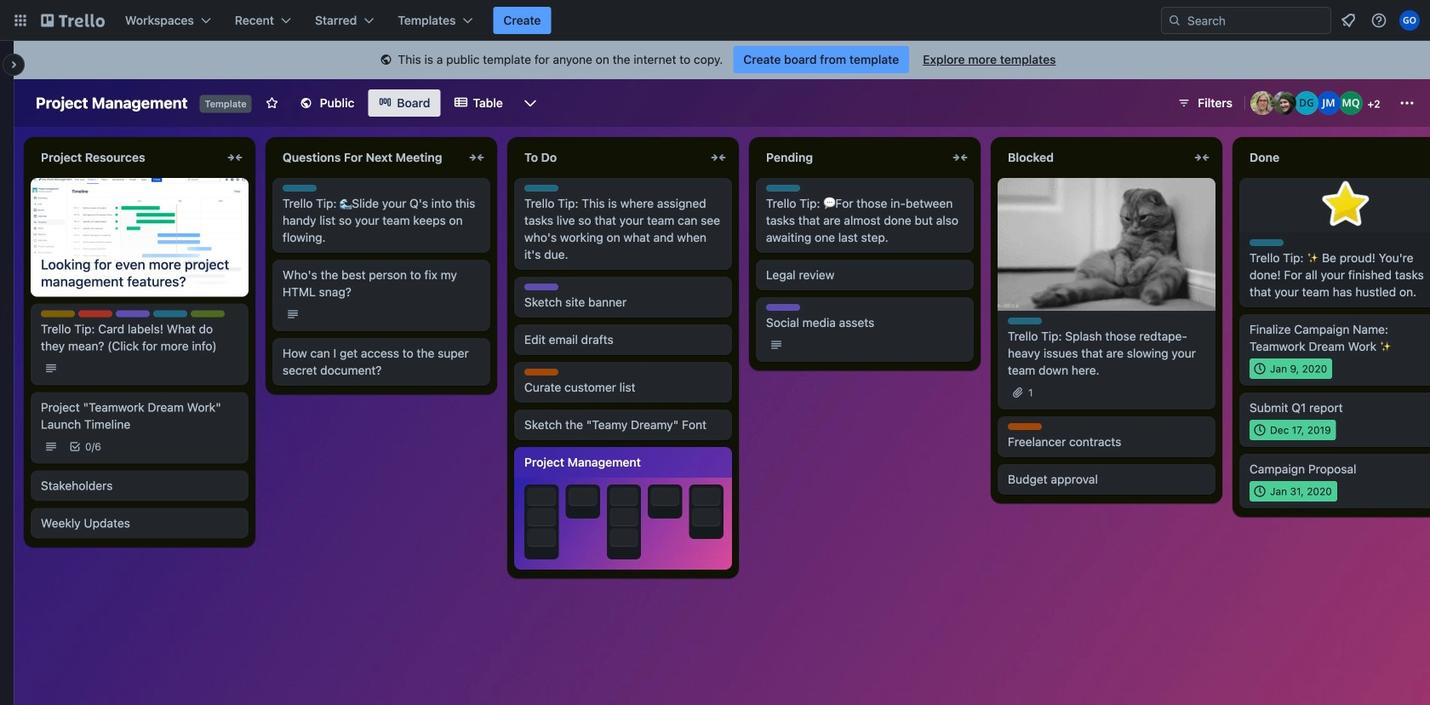 Task type: vqa. For each thing, say whether or not it's contained in the screenshot.
SHOW MENU ICON
yes



Task type: locate. For each thing, give the bounding box(es) containing it.
caity (caity) image
[[1273, 91, 1297, 115]]

collapse list image
[[225, 147, 245, 168], [709, 147, 729, 168], [950, 147, 971, 168], [1192, 147, 1213, 168]]

2 collapse list image from the left
[[709, 147, 729, 168]]

None text field
[[31, 144, 221, 171], [756, 144, 947, 171], [998, 144, 1189, 171], [1240, 144, 1431, 171], [31, 144, 221, 171], [756, 144, 947, 171], [998, 144, 1189, 171], [1240, 144, 1431, 171]]

color: sky, title: "trello tip" element
[[283, 185, 317, 192], [525, 185, 559, 192], [767, 185, 801, 192], [1250, 239, 1284, 246], [153, 311, 187, 317], [1008, 318, 1042, 324]]

color: yellow, title: "copy request" element
[[41, 311, 75, 317]]

devan goldstein (devangoldstein2) image
[[1295, 91, 1319, 115]]

star image
[[1319, 178, 1374, 233]]

Board name text field
[[27, 89, 196, 117]]

1 horizontal spatial color: purple, title: "design team" element
[[525, 284, 559, 290]]

color: lime, title: "halp" element
[[191, 311, 225, 317]]

color: purple, title: "design team" element
[[525, 284, 559, 290], [767, 304, 801, 311], [116, 311, 150, 317]]

back to home image
[[41, 7, 105, 34]]

1 collapse list image from the left
[[225, 147, 245, 168]]

sm image
[[378, 52, 395, 69]]

color: orange, title: "one more step" element
[[525, 369, 559, 376], [1008, 423, 1042, 430]]

1 vertical spatial color: orange, title: "one more step" element
[[1008, 423, 1042, 430]]

None text field
[[273, 144, 463, 171], [514, 144, 705, 171], [273, 144, 463, 171], [514, 144, 705, 171]]

0 horizontal spatial color: orange, title: "one more step" element
[[525, 369, 559, 376]]

0 horizontal spatial color: purple, title: "design team" element
[[116, 311, 150, 317]]

2 horizontal spatial color: purple, title: "design team" element
[[767, 304, 801, 311]]

collapse list image
[[467, 147, 487, 168]]

jordan mirchev (jordan_mirchev) image
[[1318, 91, 1341, 115]]



Task type: describe. For each thing, give the bounding box(es) containing it.
3 collapse list image from the left
[[950, 147, 971, 168]]

star or unstar board image
[[265, 96, 279, 110]]

show menu image
[[1399, 95, 1416, 112]]

Search field
[[1182, 9, 1331, 32]]

melody qiao (melodyqiao) image
[[1340, 91, 1364, 115]]

customize views image
[[522, 95, 539, 112]]

open information menu image
[[1371, 12, 1388, 29]]

gary orlando (garyorlando) image
[[1400, 10, 1421, 31]]

0 vertical spatial color: orange, title: "one more step" element
[[525, 369, 559, 376]]

4 collapse list image from the left
[[1192, 147, 1213, 168]]

primary element
[[0, 0, 1431, 41]]

andrea crawford (andreacrawford8) image
[[1251, 91, 1275, 115]]

0 notifications image
[[1339, 10, 1359, 31]]

color: red, title: "priority" element
[[78, 311, 112, 317]]

1 horizontal spatial color: orange, title: "one more step" element
[[1008, 423, 1042, 430]]

search image
[[1169, 14, 1182, 27]]



